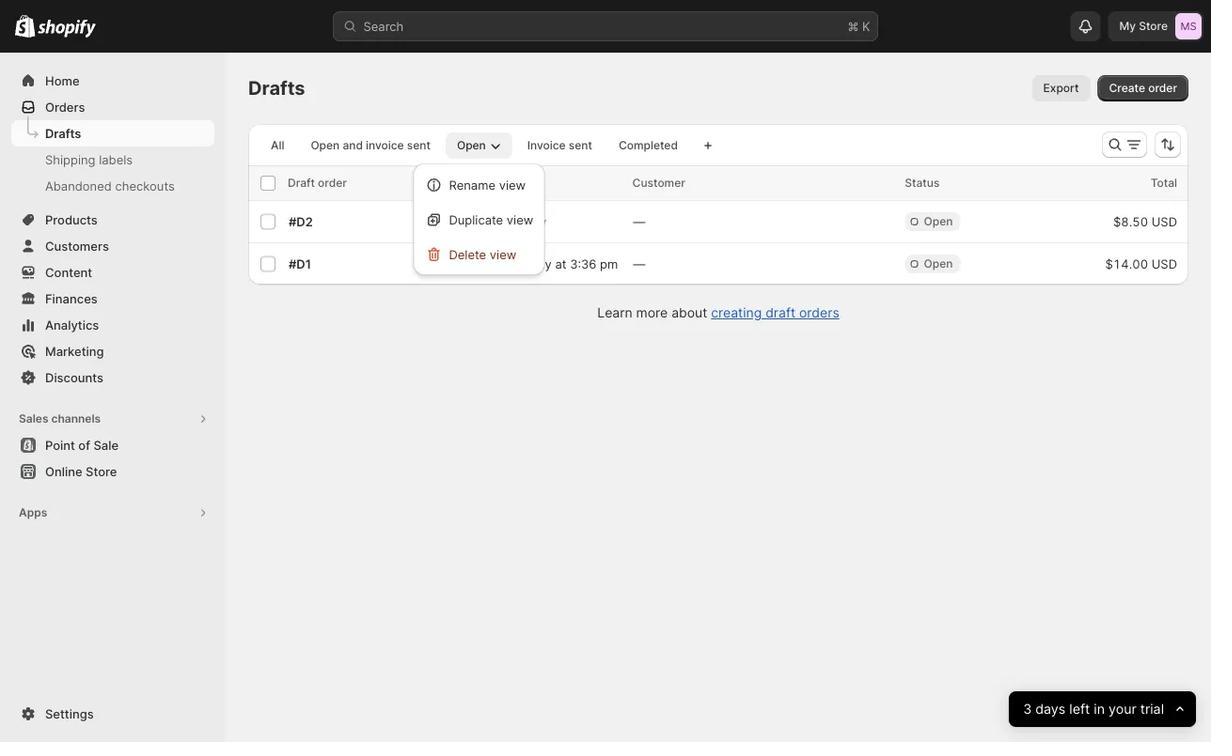 Task type: describe. For each thing, give the bounding box(es) containing it.
delete view button
[[419, 239, 539, 270]]

#d2 link
[[289, 214, 313, 229]]

store for my store
[[1139, 19, 1168, 33]]

online store button
[[0, 459, 226, 485]]

my store image
[[1176, 13, 1202, 39]]

invoice
[[527, 139, 566, 152]]

draft order
[[288, 176, 347, 190]]

at
[[555, 257, 567, 271]]

⌘ k
[[848, 19, 870, 33]]

view for duplicate view
[[507, 213, 534, 227]]

duplicate view
[[449, 213, 534, 227]]

usd for $8.50 usd
[[1152, 214, 1177, 229]]

shopify image
[[38, 19, 96, 38]]

point of sale link
[[11, 433, 214, 459]]

all
[[271, 139, 284, 152]]

days
[[1035, 702, 1066, 718]]

yesterday
[[494, 257, 552, 271]]

settings
[[45, 707, 94, 722]]

settings link
[[11, 702, 214, 728]]

customer
[[633, 176, 686, 190]]

duplicate view button
[[419, 204, 539, 235]]

point of sale button
[[0, 433, 226, 459]]

more
[[636, 305, 668, 321]]

my store
[[1120, 19, 1168, 33]]

online store
[[45, 465, 117, 479]]

analytics
[[45, 318, 99, 332]]

channels
[[51, 412, 101, 426]]

— for just now
[[633, 214, 645, 229]]

store for online store
[[86, 465, 117, 479]]

view for delete view
[[490, 247, 517, 262]]

create order
[[1109, 81, 1177, 95]]

abandoned checkouts
[[45, 179, 175, 193]]

just now
[[494, 214, 546, 229]]

1 horizontal spatial drafts
[[248, 77, 305, 100]]

products
[[45, 213, 98, 227]]

#d1 link
[[289, 257, 311, 271]]

products link
[[11, 207, 214, 233]]

shopify image
[[15, 15, 35, 37]]

shipping labels
[[45, 152, 133, 167]]

point
[[45, 438, 75, 453]]

3
[[1023, 702, 1032, 718]]

1 vertical spatial drafts
[[45, 126, 81, 141]]

completed
[[619, 139, 678, 152]]

customers
[[45, 239, 109, 253]]

open button
[[446, 133, 512, 159]]

yesterday at 3:36 pm
[[494, 257, 618, 271]]

invoice
[[366, 139, 404, 152]]

online
[[45, 465, 82, 479]]

$8.50
[[1113, 214, 1148, 229]]

delete view
[[449, 247, 517, 262]]

completed link
[[607, 133, 689, 159]]

export button
[[1032, 75, 1091, 102]]

now
[[522, 214, 546, 229]]

just
[[494, 214, 519, 229]]

abandoned
[[45, 179, 112, 193]]

3 days left in your trial
[[1023, 702, 1164, 718]]

trial
[[1140, 702, 1164, 718]]

home
[[45, 73, 80, 88]]

invoice sent link
[[516, 133, 604, 159]]

all link
[[260, 133, 296, 159]]

learn more about creating draft orders
[[597, 305, 840, 321]]

$14.00
[[1106, 257, 1148, 271]]

marketing link
[[11, 339, 214, 365]]

open and invoice sent link
[[299, 133, 442, 159]]

of
[[78, 438, 90, 453]]

my
[[1120, 19, 1136, 33]]

3 days left in your trial button
[[1009, 692, 1196, 728]]

point of sale
[[45, 438, 119, 453]]

export
[[1044, 81, 1079, 95]]

2 sent from the left
[[569, 139, 592, 152]]

create
[[1109, 81, 1146, 95]]

creating
[[711, 305, 762, 321]]



Task type: vqa. For each thing, say whether or not it's contained in the screenshot.
first —
yes



Task type: locate. For each thing, give the bounding box(es) containing it.
total
[[1151, 176, 1177, 190]]

marketing
[[45, 344, 104, 359]]

0 horizontal spatial drafts
[[45, 126, 81, 141]]

sales channels button
[[11, 406, 214, 433]]

orders
[[45, 100, 85, 114]]

order right create
[[1149, 81, 1177, 95]]

finances link
[[11, 286, 214, 312]]

view inside rename view button
[[499, 178, 526, 192]]

sale
[[93, 438, 119, 453]]

k
[[862, 19, 870, 33]]

content link
[[11, 260, 214, 286]]

sent right invoice at the top
[[569, 139, 592, 152]]

1 sent from the left
[[407, 139, 431, 152]]

sales channels
[[19, 412, 101, 426]]

store right the my
[[1139, 19, 1168, 33]]

discounts link
[[11, 365, 214, 391]]

finances
[[45, 292, 98, 306]]

2 — from the top
[[633, 257, 645, 271]]

0 vertical spatial —
[[633, 214, 645, 229]]

1 vertical spatial —
[[633, 257, 645, 271]]

apps button
[[11, 500, 214, 527]]

draft
[[766, 305, 796, 321]]

rename view button
[[419, 169, 539, 200]]

status
[[905, 176, 940, 190]]

draft
[[288, 176, 315, 190]]

1 horizontal spatial sent
[[569, 139, 592, 152]]

3:36 pm
[[570, 257, 618, 271]]

checkouts
[[115, 179, 175, 193]]

#d1
[[289, 257, 311, 271]]

1 vertical spatial store
[[86, 465, 117, 479]]

order
[[1149, 81, 1177, 95], [318, 176, 347, 190]]

content
[[45, 265, 92, 280]]

about
[[672, 305, 708, 321]]

tab list containing all
[[256, 132, 693, 159]]

view inside delete view "button"
[[490, 247, 517, 262]]

left
[[1069, 702, 1090, 718]]

$14.00 usd
[[1106, 257, 1177, 271]]

1 horizontal spatial store
[[1139, 19, 1168, 33]]

#d2
[[289, 214, 313, 229]]

shipping
[[45, 152, 95, 167]]

online store link
[[11, 459, 214, 485]]

orders link
[[11, 94, 214, 120]]

⌘
[[848, 19, 859, 33]]

usd for $14.00 usd
[[1152, 257, 1177, 271]]

0 horizontal spatial order
[[318, 176, 347, 190]]

usd right $8.50
[[1152, 214, 1177, 229]]

— down "customer"
[[633, 214, 645, 229]]

0 vertical spatial order
[[1149, 81, 1177, 95]]

rename
[[449, 178, 496, 192]]

labels
[[99, 152, 133, 167]]

drafts link
[[11, 120, 214, 147]]

— for yesterday at 3:36 pm
[[633, 257, 645, 271]]

search
[[363, 19, 404, 33]]

orders
[[799, 305, 840, 321]]

order right draft
[[318, 176, 347, 190]]

open and invoice sent
[[311, 139, 431, 152]]

0 vertical spatial drafts
[[248, 77, 305, 100]]

customers link
[[11, 233, 214, 260]]

view for rename view
[[499, 178, 526, 192]]

view up just
[[499, 178, 526, 192]]

view down just
[[490, 247, 517, 262]]

open
[[311, 139, 340, 152], [457, 139, 486, 152], [924, 215, 953, 229], [924, 257, 953, 271]]

open inside dropdown button
[[457, 139, 486, 152]]

tab list
[[256, 132, 693, 159]]

view down "date"
[[507, 213, 534, 227]]

view
[[499, 178, 526, 192], [507, 213, 534, 227], [490, 247, 517, 262]]

store inside button
[[86, 465, 117, 479]]

invoice sent
[[527, 139, 592, 152]]

abandoned checkouts link
[[11, 173, 214, 199]]

create order link
[[1098, 75, 1189, 102]]

$8.50 usd
[[1113, 214, 1177, 229]]

store down sale
[[86, 465, 117, 479]]

and
[[343, 139, 363, 152]]

1 vertical spatial order
[[318, 176, 347, 190]]

analytics link
[[11, 312, 214, 339]]

2 usd from the top
[[1152, 257, 1177, 271]]

usd
[[1152, 214, 1177, 229], [1152, 257, 1177, 271]]

drafts down orders
[[45, 126, 81, 141]]

0 vertical spatial usd
[[1152, 214, 1177, 229]]

order for create order
[[1149, 81, 1177, 95]]

rename view
[[449, 178, 526, 192]]

view inside duplicate view button
[[507, 213, 534, 227]]

menu
[[419, 169, 539, 270]]

date
[[494, 176, 519, 190]]

1 vertical spatial usd
[[1152, 257, 1177, 271]]

learn
[[597, 305, 633, 321]]

usd right $14.00
[[1152, 257, 1177, 271]]

1 vertical spatial view
[[507, 213, 534, 227]]

2 vertical spatial view
[[490, 247, 517, 262]]

duplicate
[[449, 213, 503, 227]]

creating draft orders link
[[711, 305, 840, 321]]

1 horizontal spatial order
[[1149, 81, 1177, 95]]

home link
[[11, 68, 214, 94]]

— right 3:36 pm
[[633, 257, 645, 271]]

discounts
[[45, 371, 103, 385]]

your
[[1109, 702, 1137, 718]]

1 usd from the top
[[1152, 214, 1177, 229]]

1 — from the top
[[633, 214, 645, 229]]

order for draft order
[[318, 176, 347, 190]]

—
[[633, 214, 645, 229], [633, 257, 645, 271]]

apps
[[19, 506, 47, 520]]

shipping labels link
[[11, 147, 214, 173]]

0 vertical spatial view
[[499, 178, 526, 192]]

delete
[[449, 247, 486, 262]]

0 vertical spatial store
[[1139, 19, 1168, 33]]

sent
[[407, 139, 431, 152], [569, 139, 592, 152]]

drafts up all
[[248, 77, 305, 100]]

sent right invoice
[[407, 139, 431, 152]]

0 horizontal spatial store
[[86, 465, 117, 479]]

in
[[1094, 702, 1105, 718]]

0 horizontal spatial sent
[[407, 139, 431, 152]]

menu containing rename view
[[419, 169, 539, 270]]



